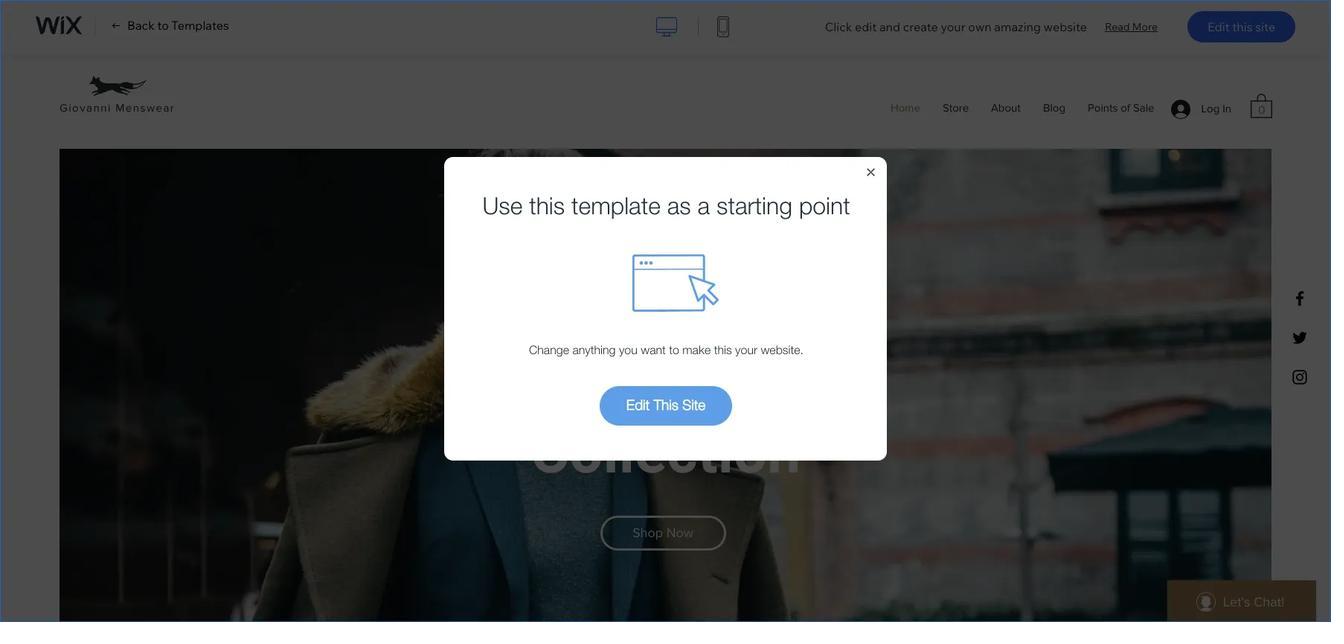 Task type: describe. For each thing, give the bounding box(es) containing it.
site
[[1256, 19, 1276, 34]]

anything
[[573, 343, 616, 356]]

close image
[[867, 168, 875, 176]]

edit for edit this site
[[1208, 19, 1230, 34]]

edit
[[855, 19, 877, 34]]

website.
[[761, 343, 804, 356]]

you
[[619, 343, 638, 356]]

site
[[683, 397, 706, 413]]

starting
[[717, 191, 793, 220]]

website
[[1044, 19, 1087, 34]]

create
[[903, 19, 938, 34]]

2 vertical spatial this
[[714, 343, 732, 356]]

own
[[969, 19, 992, 34]]

click edit and create your own amazing website
[[825, 19, 1087, 34]]

edit for edit this site
[[627, 397, 650, 413]]

a
[[698, 191, 710, 220]]

amazing
[[995, 19, 1041, 34]]

back to templates
[[127, 18, 229, 33]]

this for site
[[1233, 19, 1253, 34]]

0 vertical spatial your
[[941, 19, 966, 34]]

change anything you want to make this your website.
[[529, 343, 804, 356]]

edit this site link
[[600, 386, 732, 426]]

more
[[1133, 20, 1158, 33]]

use
[[483, 191, 523, 220]]

make
[[683, 343, 711, 356]]

0 horizontal spatial to
[[157, 18, 169, 33]]

click
[[825, 19, 852, 34]]

back
[[127, 18, 155, 33]]

this for template
[[529, 191, 565, 220]]



Task type: vqa. For each thing, say whether or not it's contained in the screenshot.
Beauty & Hair link
no



Task type: locate. For each thing, give the bounding box(es) containing it.
your
[[941, 19, 966, 34], [735, 343, 758, 356]]

read
[[1105, 20, 1130, 33]]

0 vertical spatial this
[[1233, 19, 1253, 34]]

templates
[[171, 18, 229, 33]]

edit left this
[[627, 397, 650, 413]]

read more
[[1105, 20, 1158, 33]]

want
[[641, 343, 666, 356]]

edit this site
[[627, 397, 706, 413]]

template
[[572, 191, 661, 220]]

0 horizontal spatial your
[[735, 343, 758, 356]]

point
[[799, 191, 850, 220]]

to right back
[[157, 18, 169, 33]]

and
[[880, 19, 901, 34]]

2 horizontal spatial this
[[1233, 19, 1253, 34]]

your left own
[[941, 19, 966, 34]]

to
[[157, 18, 169, 33], [669, 343, 679, 356]]

change
[[529, 343, 569, 356]]

1 horizontal spatial your
[[941, 19, 966, 34]]

1 vertical spatial to
[[669, 343, 679, 356]]

1 horizontal spatial edit
[[1208, 19, 1230, 34]]

this left "site"
[[1233, 19, 1253, 34]]

use this template as a starting point
[[483, 191, 850, 220]]

read more link
[[1105, 19, 1158, 35]]

to right want
[[669, 343, 679, 356]]

as
[[667, 191, 691, 220]]

edit this site link
[[1188, 11, 1296, 42]]

1 vertical spatial this
[[529, 191, 565, 220]]

1 horizontal spatial to
[[669, 343, 679, 356]]

this right use
[[529, 191, 565, 220]]

edit
[[1208, 19, 1230, 34], [627, 397, 650, 413]]

0 horizontal spatial edit
[[627, 397, 650, 413]]

edit this site
[[1208, 19, 1276, 34]]

this
[[654, 397, 679, 413]]

0 vertical spatial edit
[[1208, 19, 1230, 34]]

0 vertical spatial to
[[157, 18, 169, 33]]

1 vertical spatial edit
[[627, 397, 650, 413]]

this right make
[[714, 343, 732, 356]]

1 vertical spatial your
[[735, 343, 758, 356]]

edit left "site"
[[1208, 19, 1230, 34]]

your left the website. at the right of page
[[735, 343, 758, 356]]

0 horizontal spatial this
[[529, 191, 565, 220]]

1 horizontal spatial this
[[714, 343, 732, 356]]

this
[[1233, 19, 1253, 34], [529, 191, 565, 220], [714, 343, 732, 356]]



